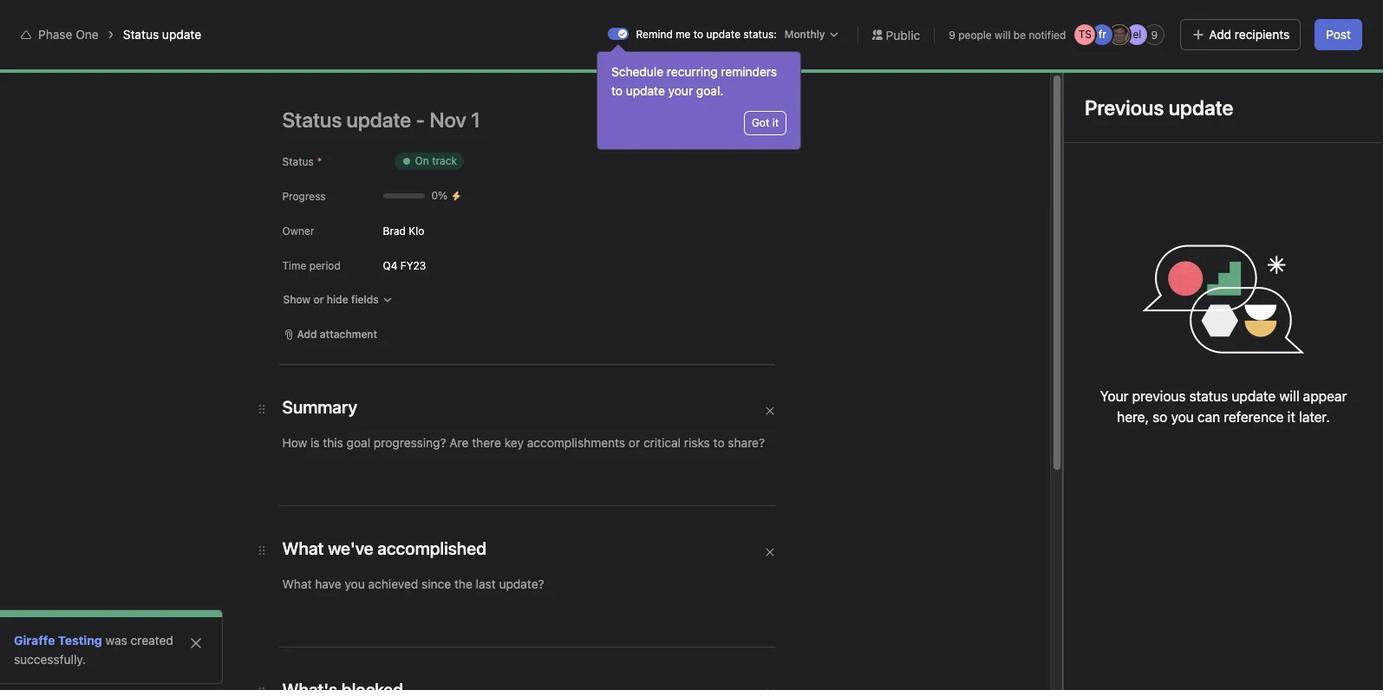 Task type: vqa. For each thing, say whether or not it's contained in the screenshot.
What's
yes



Task type: locate. For each thing, give the bounding box(es) containing it.
accountable team
[[978, 327, 1080, 342]]

0 horizontal spatial add
[[297, 328, 317, 341]]

goals for workspace
[[368, 54, 398, 69]]

goal's
[[764, 412, 798, 427]]

1 section title text field from the top
[[282, 396, 357, 420]]

1 horizontal spatial it
[[1288, 409, 1296, 425]]

0 vertical spatial a
[[601, 451, 607, 466]]

0 horizontal spatial goals
[[368, 54, 398, 69]]

to down 'schedule'
[[611, 83, 623, 98]]

0 horizontal spatial team sprint goal
[[416, 54, 512, 69]]

1 horizontal spatial sub-
[[610, 451, 637, 466]]

1 vertical spatial ts
[[1227, 67, 1240, 80]]

free
[[1068, 8, 1089, 21]]

public
[[886, 27, 920, 42]]

1 horizontal spatial team sprint goal
[[992, 596, 1090, 611]]

fy23
[[401, 259, 426, 272]]

phase one
[[38, 27, 99, 42]]

track inside button
[[447, 258, 476, 273]]

sub- right use
[[546, 412, 573, 427]]

will
[[995, 28, 1011, 41], [1280, 389, 1300, 404]]

1 horizontal spatial status
[[1190, 389, 1228, 404]]

0 vertical spatial section title text field
[[282, 396, 357, 420]]

0 vertical spatial fr
[[1099, 28, 1107, 41]]

status up can in the right of the page
[[1190, 389, 1228, 404]]

0 horizontal spatial goal
[[486, 54, 512, 69]]

sprint
[[449, 54, 483, 69], [1026, 596, 1061, 611]]

status:
[[744, 28, 777, 41]]

monthly
[[785, 28, 825, 41]]

time period
[[282, 259, 341, 272]]

1 horizontal spatial a
[[999, 491, 1005, 504]]

a
[[601, 451, 607, 466], [999, 491, 1005, 504]]

2 vertical spatial remove section image
[[765, 689, 775, 690]]

goals right workspace
[[368, 54, 398, 69]]

this
[[741, 412, 761, 427]]

add
[[1245, 14, 1265, 27], [1209, 27, 1232, 42], [297, 328, 317, 341]]

on track
[[415, 154, 457, 167], [428, 258, 476, 273]]

track down what's the status?
[[447, 258, 476, 273]]

status
[[123, 27, 159, 42], [282, 155, 314, 168]]

on track up 0%
[[415, 154, 457, 167]]

status left *
[[282, 155, 314, 168]]

reference
[[1224, 409, 1284, 425]]

ts left the left
[[1079, 28, 1092, 41]]

you
[[1171, 409, 1194, 425]]

0 vertical spatial track
[[432, 154, 457, 167]]

ja left el
[[1114, 28, 1126, 41]]

got it button
[[744, 111, 787, 135]]

remind me to update status:
[[636, 28, 777, 41]]

1 horizontal spatial ja
[[1263, 67, 1274, 80]]

0 horizontal spatial ts
[[1079, 28, 1092, 41]]

1 vertical spatial it
[[1288, 409, 1296, 425]]

what's up el
[[1129, 14, 1164, 27]]

2 9 from the left
[[1151, 28, 1158, 41]]

a right connect
[[601, 451, 607, 466]]

0 vertical spatial on track
[[415, 154, 457, 167]]

(0%)
[[1053, 622, 1077, 635]]

post button
[[1315, 19, 1363, 50]]

octopus
[[45, 625, 93, 640]]

list box
[[487, 7, 903, 35]]

goal up (0%)
[[1064, 596, 1090, 611]]

0 vertical spatial team
[[416, 54, 446, 69]]

0 vertical spatial ja
[[1114, 28, 1126, 41]]

1 horizontal spatial goal
[[1064, 596, 1090, 611]]

your
[[1100, 389, 1129, 404]]

goals up connect a sub-goal button
[[573, 412, 603, 427]]

1 horizontal spatial goals
[[573, 412, 603, 427]]

appear
[[1303, 389, 1347, 404]]

1 horizontal spatial team
[[992, 596, 1023, 611]]

0 horizontal spatial 9
[[949, 28, 956, 41]]

0 horizontal spatial team
[[416, 54, 446, 69]]

1 vertical spatial to
[[611, 83, 623, 98]]

on up klo
[[415, 154, 429, 167]]

0 vertical spatial on
[[415, 154, 429, 167]]

0 horizontal spatial a
[[601, 451, 607, 466]]

on right fy23
[[428, 258, 444, 273]]

ts
[[1079, 28, 1092, 41], [1227, 67, 1240, 80]]

0 vertical spatial status
[[123, 27, 159, 42]]

set
[[979, 491, 996, 504]]

free trial 17 days left
[[1055, 8, 1111, 33]]

*
[[317, 155, 322, 168]]

to inside schedule recurring reminders to update your goal.
[[611, 83, 623, 98]]

section title text field for second remove section icon from the bottom of the page
[[282, 537, 487, 561]]

0 vertical spatial team sprint goal
[[416, 54, 512, 69]]

got
[[752, 116, 770, 129]]

update inside schedule recurring reminders to update your goal.
[[626, 83, 665, 98]]

1 horizontal spatial will
[[1280, 389, 1300, 404]]

0 vertical spatial it
[[773, 116, 779, 129]]

status right no
[[1019, 622, 1050, 635]]

1 horizontal spatial 9
[[1151, 28, 1158, 41]]

fr right bk
[[1247, 67, 1255, 80]]

2 horizontal spatial add
[[1245, 14, 1265, 27]]

0 vertical spatial goals
[[368, 54, 398, 69]]

1 9 from the left
[[949, 28, 956, 41]]

goal up title of update text field
[[486, 54, 512, 69]]

previous update
[[1085, 95, 1234, 120]]

specimen
[[96, 625, 152, 640]]

add attachment
[[297, 328, 377, 341]]

1 vertical spatial status
[[282, 155, 314, 168]]

ts right bk
[[1227, 67, 1240, 80]]

sub- right connect
[[610, 451, 637, 466]]

1 vertical spatial goal
[[1064, 596, 1090, 611]]

a right set
[[999, 491, 1005, 504]]

1 horizontal spatial fr
[[1247, 67, 1255, 80]]

1 vertical spatial will
[[1280, 389, 1300, 404]]

1 vertical spatial section title text field
[[282, 537, 487, 561]]

will inside your previous status update will appear here, so you can reference it later.
[[1280, 389, 1300, 404]]

connect
[[550, 451, 597, 466]]

1 vertical spatial status
[[1019, 622, 1050, 635]]

0 horizontal spatial will
[[995, 28, 1011, 41]]

1 vertical spatial on
[[428, 258, 444, 273]]

q4
[[383, 259, 398, 272]]

it right got
[[773, 116, 779, 129]]

0 horizontal spatial sub-
[[546, 412, 573, 427]]

status
[[1190, 389, 1228, 404], [1019, 622, 1050, 635]]

will up later. at the right bottom of page
[[1280, 389, 1300, 404]]

will left be in the top of the page
[[995, 28, 1011, 41]]

workspace
[[305, 54, 365, 69]]

use sub-goals to automatically update this goal's progress.
[[521, 412, 854, 427]]

status inside your previous status update will appear here, so you can reference it later.
[[1190, 389, 1228, 404]]

what's inside what's in my trial? button
[[1129, 14, 1164, 27]]

1 vertical spatial on track
[[428, 258, 476, 273]]

what's down 0%
[[402, 218, 458, 238]]

set a custom due date button
[[975, 489, 1096, 507]]

0 vertical spatial ts
[[1079, 28, 1092, 41]]

sub-
[[546, 412, 573, 427], [610, 451, 637, 466]]

2 vertical spatial to
[[606, 412, 617, 427]]

left
[[1095, 20, 1111, 33]]

add attachment button
[[275, 323, 385, 347]]

0 horizontal spatial it
[[773, 116, 779, 129]]

to up connect a sub-goal
[[606, 412, 617, 427]]

0 horizontal spatial ja
[[1114, 28, 1126, 41]]

my
[[284, 54, 301, 69]]

1 horizontal spatial add
[[1209, 27, 1232, 42]]

a for connect
[[601, 451, 607, 466]]

1 vertical spatial sub-
[[610, 451, 637, 466]]

9 people will be notified
[[949, 28, 1066, 41]]

0 horizontal spatial sprint
[[449, 54, 483, 69]]

9 left 'people'
[[949, 28, 956, 41]]

update
[[162, 27, 201, 42], [706, 28, 741, 41], [626, 83, 665, 98], [1232, 389, 1276, 404], [698, 412, 737, 427]]

ja left the 10 on the right top of the page
[[1263, 67, 1274, 80]]

0 horizontal spatial fr
[[1099, 28, 1107, 41]]

1 vertical spatial what's
[[402, 218, 458, 238]]

0 vertical spatial to
[[694, 28, 704, 41]]

cross-
[[45, 598, 83, 612]]

invite button
[[17, 652, 91, 683]]

on track right fy23
[[428, 258, 476, 273]]

1 vertical spatial sprint
[[1026, 596, 1061, 611]]

1 horizontal spatial sprint
[[1026, 596, 1061, 611]]

section title text field for 3rd remove section icon from the bottom
[[282, 396, 357, 420]]

goal.
[[696, 83, 724, 98]]

0 horizontal spatial what's
[[402, 218, 458, 238]]

one
[[76, 27, 99, 42]]

3 remove section image from the top
[[765, 689, 775, 690]]

brad
[[383, 224, 406, 237]]

add inside popup button
[[297, 328, 317, 341]]

0 vertical spatial what's
[[1129, 14, 1164, 27]]

update up reference
[[1232, 389, 1276, 404]]

to right the 'me'
[[694, 28, 704, 41]]

1 vertical spatial track
[[447, 258, 476, 273]]

0 vertical spatial will
[[995, 28, 1011, 41]]

fr
[[1099, 28, 1107, 41], [1247, 67, 1255, 80]]

schedule recurring reminders to update your goal.
[[611, 64, 777, 98]]

team sprint goal
[[416, 54, 512, 69], [992, 596, 1090, 611]]

previous
[[1132, 389, 1186, 404]]

Section title text field
[[282, 396, 357, 420], [282, 537, 487, 561]]

created
[[131, 633, 173, 648]]

date
[[1069, 491, 1092, 504]]

post
[[1326, 27, 1351, 42]]

goals
[[368, 54, 398, 69], [573, 412, 603, 427]]

2 remove section image from the top
[[765, 547, 775, 558]]

project
[[142, 598, 181, 612]]

0 vertical spatial goal
[[486, 54, 512, 69]]

goal
[[486, 54, 512, 69], [1064, 596, 1090, 611]]

9
[[949, 28, 956, 41], [1151, 28, 1158, 41]]

remove section image
[[765, 406, 775, 416], [765, 547, 775, 558], [765, 689, 775, 690]]

track
[[432, 154, 457, 167], [447, 258, 476, 273]]

on
[[415, 154, 429, 167], [428, 258, 444, 273]]

track up 0%
[[432, 154, 457, 167]]

my workspace goals link
[[284, 52, 398, 71]]

add for add attachment
[[297, 328, 317, 341]]

accountable
[[978, 327, 1048, 342]]

switch
[[608, 28, 629, 40]]

1 horizontal spatial status
[[282, 155, 314, 168]]

0 vertical spatial remove section image
[[765, 406, 775, 416]]

status for status update
[[123, 27, 159, 42]]

ja
[[1114, 28, 1126, 41], [1263, 67, 1274, 80]]

1 remove section image from the top
[[765, 406, 775, 416]]

your
[[668, 83, 693, 98]]

9 right el
[[1151, 28, 1158, 41]]

it left later. at the right bottom of page
[[1288, 409, 1296, 425]]

1 vertical spatial remove section image
[[765, 547, 775, 558]]

update down 'schedule'
[[626, 83, 665, 98]]

sub- inside button
[[610, 451, 637, 466]]

hide sidebar image
[[23, 14, 36, 28]]

fr down the trial
[[1099, 28, 1107, 41]]

1 vertical spatial a
[[999, 491, 1005, 504]]

0 vertical spatial status
[[1190, 389, 1228, 404]]

it
[[773, 116, 779, 129], [1288, 409, 1296, 425]]

close image
[[189, 637, 203, 651]]

0 horizontal spatial status
[[123, 27, 159, 42]]

to
[[694, 28, 704, 41], [611, 83, 623, 98], [606, 412, 617, 427]]

1 vertical spatial goals
[[573, 412, 603, 427]]

on inside on track popup button
[[415, 154, 429, 167]]

fields
[[351, 293, 379, 306]]

1 horizontal spatial what's
[[1129, 14, 1164, 27]]

Title of update text field
[[282, 101, 803, 139]]

about
[[978, 221, 1026, 241]]

2 section title text field from the top
[[282, 537, 487, 561]]

status up home link
[[123, 27, 159, 42]]



Task type: describe. For each thing, give the bounding box(es) containing it.
plan
[[184, 598, 208, 612]]

my
[[1178, 14, 1193, 27]]

update up home link
[[162, 27, 201, 42]]

trial
[[1092, 8, 1111, 21]]

info
[[1300, 14, 1318, 27]]

was
[[105, 633, 127, 648]]

goals for sub-
[[573, 412, 603, 427]]

status *
[[282, 155, 322, 168]]

0 horizontal spatial status
[[1019, 622, 1050, 635]]

your previous status update will appear here, so you can reference it later.
[[1100, 389, 1347, 425]]

klo
[[409, 224, 424, 237]]

monthly button
[[780, 26, 844, 43]]

progress.
[[801, 412, 854, 427]]

trial?
[[1195, 14, 1219, 27]]

home
[[45, 59, 78, 74]]

to for reminders
[[611, 83, 623, 98]]

status for status *
[[282, 155, 314, 168]]

1 vertical spatial fr
[[1247, 67, 1255, 80]]

phase one
[[284, 73, 369, 93]]

share button
[[1305, 62, 1363, 86]]

schedule
[[611, 64, 664, 79]]

what's in my trial?
[[1129, 14, 1219, 27]]

add for add billing info
[[1245, 14, 1265, 27]]

custom
[[1008, 491, 1045, 504]]

recipients
[[1235, 27, 1290, 42]]

1 vertical spatial ja
[[1263, 67, 1274, 80]]

track inside popup button
[[432, 154, 457, 167]]

add parent goal image
[[1046, 561, 1060, 575]]

to for goals
[[606, 412, 617, 427]]

functional
[[83, 598, 138, 612]]

this goal
[[1030, 221, 1096, 241]]

so
[[1153, 409, 1168, 425]]

on track inside popup button
[[415, 154, 457, 167]]

goal
[[637, 451, 660, 466]]

1 vertical spatial team
[[992, 596, 1023, 611]]

period
[[309, 259, 341, 272]]

add recipients
[[1209, 27, 1290, 42]]

show
[[283, 293, 311, 306]]

description
[[402, 541, 477, 557]]

add billing info
[[1245, 14, 1318, 27]]

remind
[[636, 28, 673, 41]]

show or hide fields button
[[275, 288, 401, 312]]

days
[[1069, 20, 1092, 33]]

el
[[1133, 28, 1142, 41]]

invite
[[49, 660, 80, 675]]

what's the status?
[[402, 218, 548, 238]]

phase one link
[[38, 27, 99, 42]]

reminders
[[721, 64, 777, 79]]

in
[[1166, 14, 1175, 27]]

schedule recurring reminders to update your goal. tooltip
[[598, 47, 801, 149]]

on track inside button
[[428, 258, 476, 273]]

status update
[[123, 27, 201, 42]]

connect a sub-goal
[[550, 451, 660, 466]]

use
[[521, 412, 543, 427]]

9 for 9
[[1151, 28, 1158, 41]]

was created successfully.
[[14, 633, 173, 667]]

giraffe
[[14, 633, 55, 648]]

billing
[[1268, 14, 1297, 27]]

recurring
[[667, 64, 718, 79]]

update left status:
[[706, 28, 741, 41]]

it inside your previous status update will appear here, so you can reference it later.
[[1288, 409, 1296, 425]]

automatically
[[620, 412, 695, 427]]

can
[[1198, 409, 1221, 425]]

update left this
[[698, 412, 737, 427]]

no
[[1003, 622, 1017, 635]]

add recipients button
[[1181, 19, 1301, 50]]

no status (0%)
[[1003, 622, 1077, 635]]

share
[[1327, 67, 1355, 80]]

later.
[[1299, 409, 1330, 425]]

1 vertical spatial team sprint goal
[[992, 596, 1090, 611]]

add billing info button
[[1238, 9, 1326, 33]]

9 for 9 people will be notified
[[949, 28, 956, 41]]

1 horizontal spatial ts
[[1227, 67, 1240, 80]]

on inside on track button
[[428, 258, 444, 273]]

update inside your previous status update will appear here, so you can reference it later.
[[1232, 389, 1276, 404]]

add for add recipients
[[1209, 27, 1232, 42]]

the status?
[[462, 218, 548, 238]]

octopus specimen
[[45, 625, 152, 640]]

0 vertical spatial sprint
[[449, 54, 483, 69]]

what's for what's the status?
[[402, 218, 458, 238]]

team
[[1052, 327, 1080, 342]]

Goal name text field
[[389, 133, 1190, 195]]

giraffe testing link
[[14, 633, 102, 648]]

attachment
[[320, 328, 377, 341]]

what's for what's in my trial?
[[1129, 14, 1164, 27]]

giraffe testing
[[14, 633, 102, 648]]

my workspace goals
[[284, 54, 398, 69]]

0%
[[432, 189, 448, 202]]

17
[[1055, 20, 1066, 33]]

a for set
[[999, 491, 1005, 504]]

0 vertical spatial sub-
[[546, 412, 573, 427]]

me
[[676, 28, 691, 41]]

connect a sub-goal button
[[521, 443, 672, 474]]

it inside got it button
[[773, 116, 779, 129]]

testing
[[58, 633, 102, 648]]

or
[[313, 293, 324, 306]]

on track button
[[383, 146, 475, 177]]

got it
[[752, 116, 779, 129]]

successfully.
[[14, 652, 86, 667]]

phase
[[38, 27, 72, 42]]

show or hide fields
[[283, 293, 379, 306]]

owner
[[282, 225, 314, 238]]

due
[[1048, 491, 1066, 504]]

what's in my trial? button
[[1121, 9, 1227, 33]]

notified
[[1029, 28, 1066, 41]]

home link
[[10, 53, 198, 81]]



